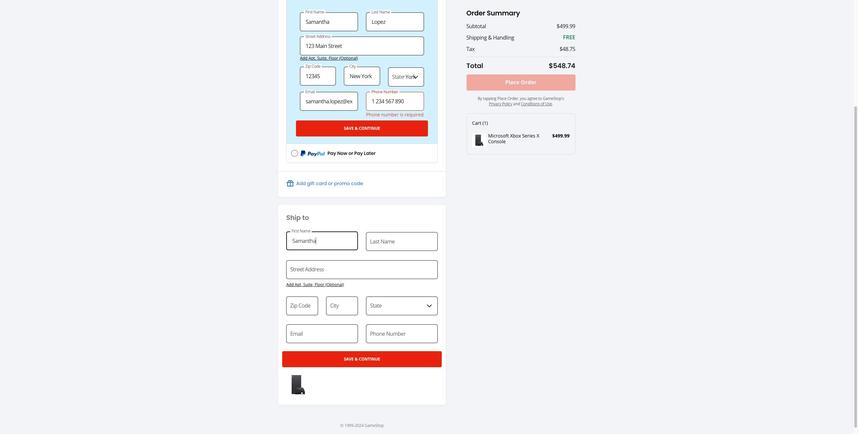 Task type: locate. For each thing, give the bounding box(es) containing it.
tab list
[[287, 0, 438, 163]]

microsoft xbox series x console image
[[473, 133, 487, 147]]

None email field
[[300, 92, 358, 111], [287, 324, 358, 343], [300, 92, 358, 111], [287, 324, 358, 343]]

None telephone field
[[366, 92, 424, 111], [366, 324, 438, 343], [366, 92, 424, 111], [366, 324, 438, 343]]

None text field
[[300, 12, 358, 31], [300, 37, 424, 55], [287, 231, 358, 250], [366, 232, 438, 251], [300, 12, 358, 31], [300, 37, 424, 55], [287, 231, 358, 250], [366, 232, 438, 251]]

None text field
[[366, 12, 424, 31], [300, 67, 336, 86], [344, 67, 380, 86], [287, 260, 438, 279], [287, 296, 318, 315], [326, 296, 358, 315], [366, 12, 424, 31], [300, 67, 336, 86], [344, 67, 380, 86], [287, 260, 438, 279], [287, 296, 318, 315], [326, 296, 358, 315]]



Task type: describe. For each thing, give the bounding box(es) containing it.
microsoft xbox series x console image
[[287, 373, 311, 397]]

gift card image
[[287, 180, 295, 188]]



Task type: vqa. For each thing, say whether or not it's contained in the screenshot.
PASSWORD FIELD
no



